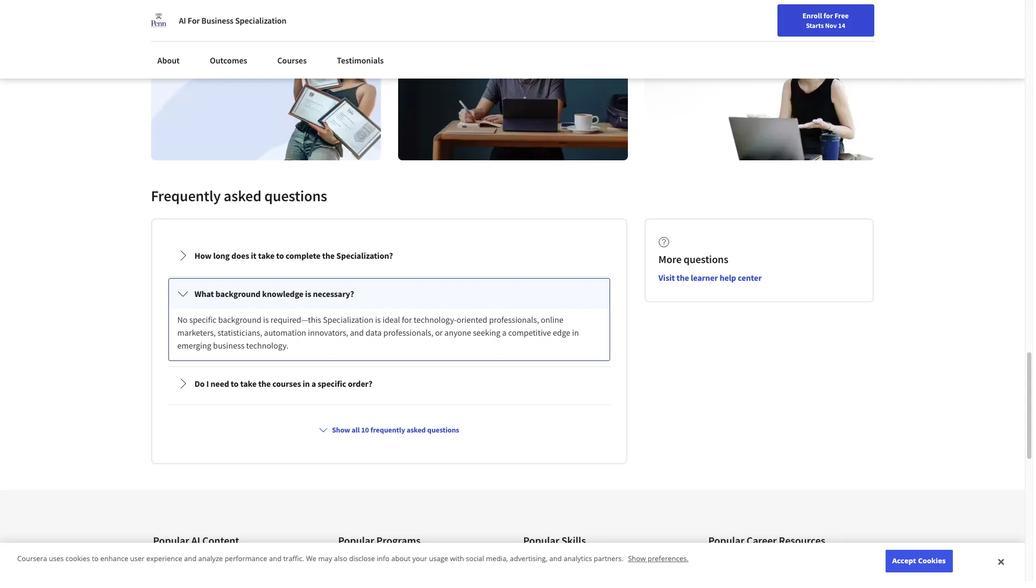 Task type: describe. For each thing, give the bounding box(es) containing it.
popular for popular skills
[[523, 534, 560, 547]]

new
[[902, 12, 916, 22]]

cybersecurity courses
[[523, 555, 593, 565]]

coursera
[[17, 554, 47, 564]]

what background knowledge is necessary? button
[[169, 279, 610, 309]]

programs
[[376, 534, 421, 547]]

required—this
[[271, 314, 321, 325]]

1 vertical spatial questions
[[684, 252, 729, 266]]

0 vertical spatial questions
[[264, 186, 327, 206]]

ai for business specialization link
[[153, 555, 246, 565]]

business
[[213, 340, 245, 351]]

order?
[[348, 378, 373, 389]]

also
[[334, 554, 347, 564]]

with
[[450, 554, 464, 564]]

innovators,
[[308, 327, 348, 338]]

performance
[[225, 554, 267, 564]]

cookies
[[918, 556, 946, 566]]

analytics
[[564, 554, 592, 564]]

show inside dropdown button
[[332, 425, 350, 435]]

long
[[213, 250, 230, 261]]

a inside no specific background is required—this specialization is ideal for technology-oriented professionals, online marketers, statisticians, automation innovators, and data professionals, or anyone seeking a competitive edge in emerging business technology.
[[502, 327, 507, 338]]

accept cookies button
[[886, 550, 953, 573]]

need
[[211, 378, 229, 389]]

specialization inside no specific background is required—this specialization is ideal for technology-oriented professionals, online marketers, statisticians, automation innovators, and data professionals, or anyone seeking a competitive edge in emerging business technology.
[[323, 314, 373, 325]]

uses
[[49, 554, 64, 564]]

do
[[195, 378, 205, 389]]

coursera uses cookies to enhance user experience and analyze performance and traffic. we may also disclose info about your usage with social media, advertising, and analytics partners. show preferences.
[[17, 554, 689, 564]]

about
[[391, 554, 411, 564]]

testimonials
[[337, 55, 384, 66]]

enroll for free starts nov 14
[[803, 11, 849, 30]]

we
[[306, 554, 317, 564]]

popular programs
[[338, 534, 421, 547]]

media,
[[486, 554, 508, 564]]

enhance
[[100, 554, 128, 564]]

and down popular ai content at the left of the page
[[184, 554, 197, 564]]

competitive
[[508, 327, 551, 338]]

visit
[[659, 272, 675, 283]]

accept cookies
[[892, 556, 946, 566]]

i
[[206, 378, 209, 389]]

frequently
[[151, 186, 221, 206]]

user
[[130, 554, 145, 564]]

info
[[377, 554, 390, 564]]

accept
[[892, 556, 917, 566]]

certificate
[[447, 555, 479, 565]]

starts
[[806, 21, 824, 30]]

and left traffic.
[[269, 554, 282, 564]]

take for it
[[258, 250, 275, 261]]

show preferences. link
[[628, 554, 689, 564]]

do i need to take the courses in a specific order?
[[195, 378, 373, 389]]

advertising,
[[510, 554, 548, 564]]

specific inside 'dropdown button'
[[318, 378, 346, 389]]

how
[[195, 250, 212, 261]]

10
[[361, 425, 369, 435]]

or
[[435, 327, 443, 338]]

automation
[[264, 327, 306, 338]]

frequently asked questions
[[151, 186, 327, 206]]

emerging
[[177, 340, 211, 351]]

no
[[177, 314, 188, 325]]

how long does it take to complete the specialization? button
[[169, 241, 610, 271]]

what background knowledge is necessary?
[[195, 288, 354, 299]]

0 horizontal spatial ai
[[153, 555, 159, 565]]

analyze
[[198, 554, 223, 564]]

popular ai content
[[153, 534, 239, 547]]

for inside no specific background is required—this specialization is ideal for technology-oriented professionals, online marketers, statisticians, automation innovators, and data professionals, or anyone seeking a competitive edge in emerging business technology.
[[402, 314, 412, 325]]

visit the learner help center link
[[659, 272, 762, 283]]

cybersecurity courses link
[[523, 555, 593, 565]]

0 horizontal spatial career
[[747, 534, 777, 547]]

2 horizontal spatial is
[[375, 314, 381, 325]]

0 vertical spatial specialization
[[235, 15, 287, 26]]

free
[[835, 11, 849, 20]]

preferences.
[[648, 554, 689, 564]]

technology.
[[246, 340, 289, 351]]

experience
[[146, 554, 182, 564]]

for inside footer
[[161, 555, 171, 565]]

popular for popular programs
[[338, 534, 374, 547]]

center
[[738, 272, 762, 283]]

outcomes
[[210, 55, 247, 66]]

is for required—this
[[263, 314, 269, 325]]

anyone
[[445, 327, 471, 338]]

knowledge
[[262, 288, 304, 299]]

google
[[338, 555, 361, 565]]

in inside do i need to take the courses in a specific order? 'dropdown button'
[[303, 378, 310, 389]]

a inside 'dropdown button'
[[312, 378, 316, 389]]

asked inside dropdown button
[[407, 425, 426, 435]]



Task type: vqa. For each thing, say whether or not it's contained in the screenshot.
the
yes



Task type: locate. For each thing, give the bounding box(es) containing it.
1 horizontal spatial professionals,
[[489, 314, 539, 325]]

to for a
[[231, 378, 239, 389]]

1 vertical spatial specific
[[318, 378, 346, 389]]

ai
[[179, 15, 186, 26], [191, 534, 200, 547], [153, 555, 159, 565]]

business down popular ai content at the left of the page
[[173, 555, 200, 565]]

1 horizontal spatial your
[[886, 12, 901, 22]]

help
[[720, 272, 736, 283]]

0 vertical spatial the
[[322, 250, 335, 261]]

popular career resources
[[709, 534, 826, 547]]

0 vertical spatial ai
[[179, 15, 186, 26]]

a right courses
[[312, 378, 316, 389]]

footer
[[0, 490, 1025, 581]]

1 vertical spatial for
[[402, 314, 412, 325]]

background inside dropdown button
[[216, 288, 261, 299]]

questions
[[264, 186, 327, 206], [684, 252, 729, 266], [427, 425, 459, 435]]

1 horizontal spatial the
[[322, 250, 335, 261]]

skills
[[562, 534, 586, 547]]

0 horizontal spatial in
[[303, 378, 310, 389]]

show all 10 frequently asked questions
[[332, 425, 459, 435]]

2 horizontal spatial ai
[[191, 534, 200, 547]]

show left the all at left
[[332, 425, 350, 435]]

your right about
[[412, 554, 427, 564]]

0 vertical spatial professionals,
[[489, 314, 539, 325]]

traffic.
[[283, 554, 304, 564]]

popular
[[153, 534, 189, 547], [338, 534, 374, 547], [523, 534, 560, 547], [709, 534, 745, 547]]

the left courses
[[258, 378, 271, 389]]

outcomes link
[[203, 48, 254, 72]]

0 vertical spatial business
[[201, 15, 234, 26]]

business up outcomes "link"
[[201, 15, 234, 26]]

courses link
[[271, 48, 313, 72]]

disclose
[[349, 554, 375, 564]]

for right university of pennsylvania image in the left top of the page
[[188, 15, 200, 26]]

0 horizontal spatial professionals,
[[383, 327, 434, 338]]

popular for popular career resources
[[709, 534, 745, 547]]

0 vertical spatial asked
[[224, 186, 262, 206]]

0 horizontal spatial the
[[258, 378, 271, 389]]

professionals, down ideal
[[383, 327, 434, 338]]

find
[[871, 12, 885, 22]]

statisticians,
[[218, 327, 262, 338]]

in right edge
[[572, 327, 579, 338]]

popular for popular ai content
[[153, 534, 189, 547]]

ai for business specialization
[[179, 15, 287, 26], [153, 555, 246, 565]]

what
[[195, 288, 214, 299]]

specific inside no specific background is required—this specialization is ideal for technology-oriented professionals, online marketers, statisticians, automation innovators, and data professionals, or anyone seeking a competitive edge in emerging business technology.
[[189, 314, 217, 325]]

1 vertical spatial career
[[747, 534, 777, 547]]

oriented
[[457, 314, 487, 325]]

to right the need
[[231, 378, 239, 389]]

1 horizontal spatial specific
[[318, 378, 346, 389]]

is for necessary?
[[305, 288, 311, 299]]

1 horizontal spatial for
[[188, 15, 200, 26]]

2 vertical spatial the
[[258, 378, 271, 389]]

0 vertical spatial courses
[[277, 55, 307, 66]]

career right the new
[[918, 12, 938, 22]]

in
[[572, 327, 579, 338], [303, 378, 310, 389]]

a right seeking
[[502, 327, 507, 338]]

technology-
[[414, 314, 457, 325]]

do i need to take the courses in a specific order? button
[[169, 369, 610, 399]]

data
[[366, 327, 382, 338]]

1 vertical spatial the
[[677, 272, 689, 283]]

your
[[886, 12, 901, 22], [412, 554, 427, 564]]

how long does it take to complete the specialization?
[[195, 250, 393, 261]]

0 vertical spatial career
[[918, 12, 938, 22]]

and inside no specific background is required—this specialization is ideal for technology-oriented professionals, online marketers, statisticians, automation innovators, and data professionals, or anyone seeking a competitive edge in emerging business technology.
[[350, 327, 364, 338]]

is left ideal
[[375, 314, 381, 325]]

0 horizontal spatial for
[[161, 555, 171, 565]]

0 horizontal spatial specific
[[189, 314, 217, 325]]

and left 'data'
[[350, 327, 364, 338]]

more
[[659, 252, 682, 266]]

specialization down content
[[202, 555, 246, 565]]

1 vertical spatial ai for business specialization
[[153, 555, 246, 565]]

0 vertical spatial in
[[572, 327, 579, 338]]

1 horizontal spatial cybersecurity
[[523, 555, 567, 565]]

specific up marketers,
[[189, 314, 217, 325]]

university of pennsylvania image
[[151, 13, 166, 28]]

specialization?
[[336, 250, 393, 261]]

1 horizontal spatial take
[[258, 250, 275, 261]]

ai for business specialization up outcomes "link"
[[179, 15, 287, 26]]

1 horizontal spatial show
[[628, 554, 646, 564]]

0 horizontal spatial cybersecurity
[[362, 555, 405, 565]]

1 horizontal spatial questions
[[427, 425, 459, 435]]

your right find
[[886, 12, 901, 22]]

specialization up "courses" link
[[235, 15, 287, 26]]

background
[[216, 288, 261, 299], [218, 314, 261, 325]]

None search field
[[153, 7, 412, 28]]

0 vertical spatial background
[[216, 288, 261, 299]]

for right ideal
[[402, 314, 412, 325]]

google cybersecurity professional certificate link
[[338, 555, 479, 565]]

all
[[352, 425, 360, 435]]

1 popular from the left
[[153, 534, 189, 547]]

1 vertical spatial professionals,
[[383, 327, 434, 338]]

0 vertical spatial take
[[258, 250, 275, 261]]

1 horizontal spatial business
[[201, 15, 234, 26]]

enroll
[[803, 11, 822, 20]]

specialization inside footer
[[202, 555, 246, 565]]

2 vertical spatial ai
[[153, 555, 159, 565]]

learner
[[691, 272, 718, 283]]

ai up ai for business specialization "link"
[[191, 534, 200, 547]]

0 vertical spatial for
[[188, 15, 200, 26]]

1 vertical spatial ai
[[191, 534, 200, 547]]

specialization up innovators,
[[323, 314, 373, 325]]

1 horizontal spatial career
[[918, 12, 938, 22]]

0 vertical spatial show
[[332, 425, 350, 435]]

1 vertical spatial background
[[218, 314, 261, 325]]

visit the learner help center
[[659, 272, 762, 283]]

is up automation
[[263, 314, 269, 325]]

0 vertical spatial for
[[824, 11, 833, 20]]

0 vertical spatial ai for business specialization
[[179, 15, 287, 26]]

2 vertical spatial specialization
[[202, 555, 246, 565]]

to right cookies
[[92, 554, 99, 564]]

1 horizontal spatial in
[[572, 327, 579, 338]]

find your new career link
[[866, 11, 944, 24]]

3 popular from the left
[[523, 534, 560, 547]]

questions inside dropdown button
[[427, 425, 459, 435]]

show
[[332, 425, 350, 435], [628, 554, 646, 564]]

1 vertical spatial for
[[161, 555, 171, 565]]

is inside dropdown button
[[305, 288, 311, 299]]

1 vertical spatial show
[[628, 554, 646, 564]]

to left complete
[[276, 250, 284, 261]]

about
[[157, 55, 180, 66]]

online
[[541, 314, 564, 325]]

0 horizontal spatial a
[[312, 378, 316, 389]]

0 horizontal spatial is
[[263, 314, 269, 325]]

1 horizontal spatial courses
[[568, 555, 593, 565]]

cybersecurity down popular skills
[[523, 555, 567, 565]]

1 vertical spatial your
[[412, 554, 427, 564]]

0 vertical spatial a
[[502, 327, 507, 338]]

professionals,
[[489, 314, 539, 325], [383, 327, 434, 338]]

for up nov
[[824, 11, 833, 20]]

nov
[[825, 21, 837, 30]]

courses
[[277, 55, 307, 66], [568, 555, 593, 565]]

seeking
[[473, 327, 501, 338]]

1 vertical spatial business
[[173, 555, 200, 565]]

in right courses
[[303, 378, 310, 389]]

0 horizontal spatial to
[[92, 554, 99, 564]]

google cybersecurity professional certificate
[[338, 555, 479, 565]]

and down popular skills
[[550, 554, 562, 564]]

1 vertical spatial specialization
[[323, 314, 373, 325]]

0 horizontal spatial business
[[173, 555, 200, 565]]

ai right university of pennsylvania image in the left top of the page
[[179, 15, 186, 26]]

14
[[838, 21, 846, 30]]

to
[[276, 250, 284, 261], [231, 378, 239, 389], [92, 554, 99, 564]]

take right the need
[[240, 378, 257, 389]]

1 vertical spatial to
[[231, 378, 239, 389]]

1 horizontal spatial a
[[502, 327, 507, 338]]

popular skills
[[523, 534, 586, 547]]

career left resources
[[747, 534, 777, 547]]

the
[[322, 250, 335, 261], [677, 272, 689, 283], [258, 378, 271, 389]]

to for analyze
[[92, 554, 99, 564]]

cybersecurity down popular programs
[[362, 555, 405, 565]]

0 vertical spatial to
[[276, 250, 284, 261]]

2 horizontal spatial to
[[276, 250, 284, 261]]

specific
[[189, 314, 217, 325], [318, 378, 346, 389]]

does
[[231, 250, 249, 261]]

0 horizontal spatial for
[[402, 314, 412, 325]]

show right partners.
[[628, 554, 646, 564]]

the right visit
[[677, 272, 689, 283]]

1 vertical spatial courses
[[568, 555, 593, 565]]

edge
[[553, 327, 571, 338]]

asked
[[224, 186, 262, 206], [407, 425, 426, 435]]

0 horizontal spatial questions
[[264, 186, 327, 206]]

the right complete
[[322, 250, 335, 261]]

professionals, up 'competitive'
[[489, 314, 539, 325]]

background inside no specific background is required—this specialization is ideal for technology-oriented professionals, online marketers, statisticians, automation innovators, and data professionals, or anyone seeking a competitive edge in emerging business technology.
[[218, 314, 261, 325]]

take for to
[[240, 378, 257, 389]]

1 vertical spatial in
[[303, 378, 310, 389]]

1 cybersecurity from the left
[[362, 555, 405, 565]]

0 horizontal spatial courses
[[277, 55, 307, 66]]

professional
[[407, 555, 446, 565]]

courses
[[273, 378, 301, 389]]

in inside no specific background is required—this specialization is ideal for technology-oriented professionals, online marketers, statisticians, automation innovators, and data professionals, or anyone seeking a competitive edge in emerging business technology.
[[572, 327, 579, 338]]

0 horizontal spatial take
[[240, 378, 257, 389]]

collapsed list
[[165, 237, 613, 581]]

2 horizontal spatial the
[[677, 272, 689, 283]]

2 popular from the left
[[338, 534, 374, 547]]

a
[[502, 327, 507, 338], [312, 378, 316, 389]]

specific left order?
[[318, 378, 346, 389]]

2 vertical spatial questions
[[427, 425, 459, 435]]

0 horizontal spatial asked
[[224, 186, 262, 206]]

1 horizontal spatial asked
[[407, 425, 426, 435]]

cookies
[[66, 554, 90, 564]]

0 horizontal spatial your
[[412, 554, 427, 564]]

is left necessary?
[[305, 288, 311, 299]]

1 vertical spatial asked
[[407, 425, 426, 435]]

1 horizontal spatial is
[[305, 288, 311, 299]]

cybersecurity
[[362, 555, 405, 565], [523, 555, 567, 565]]

background up statisticians,
[[218, 314, 261, 325]]

1 vertical spatial take
[[240, 378, 257, 389]]

content
[[202, 534, 239, 547]]

find your new career
[[871, 12, 938, 22]]

footer containing popular ai content
[[0, 490, 1025, 581]]

for inside enroll for free starts nov 14
[[824, 11, 833, 20]]

1 horizontal spatial to
[[231, 378, 239, 389]]

testimonials link
[[331, 48, 390, 72]]

1 vertical spatial a
[[312, 378, 316, 389]]

2 vertical spatial to
[[92, 554, 99, 564]]

frequently
[[371, 425, 405, 435]]

specialization
[[235, 15, 287, 26], [323, 314, 373, 325], [202, 555, 246, 565]]

necessary?
[[313, 288, 354, 299]]

for right user
[[161, 555, 171, 565]]

usage
[[429, 554, 448, 564]]

0 vertical spatial specific
[[189, 314, 217, 325]]

1 horizontal spatial for
[[824, 11, 833, 20]]

2 horizontal spatial questions
[[684, 252, 729, 266]]

show all 10 frequently asked questions button
[[315, 420, 464, 440]]

ideal
[[383, 314, 400, 325]]

ai right user
[[153, 555, 159, 565]]

partners.
[[594, 554, 624, 564]]

2 cybersecurity from the left
[[523, 555, 567, 565]]

complete
[[286, 250, 321, 261]]

take right 'it'
[[258, 250, 275, 261]]

ai for business specialization down popular ai content at the left of the page
[[153, 555, 246, 565]]

4 popular from the left
[[709, 534, 745, 547]]

it
[[251, 250, 257, 261]]

0 horizontal spatial show
[[332, 425, 350, 435]]

1 horizontal spatial ai
[[179, 15, 186, 26]]

background right what at left
[[216, 288, 261, 299]]

0 vertical spatial your
[[886, 12, 901, 22]]

resources
[[779, 534, 826, 547]]

marketers,
[[177, 327, 216, 338]]

about link
[[151, 48, 186, 72]]



